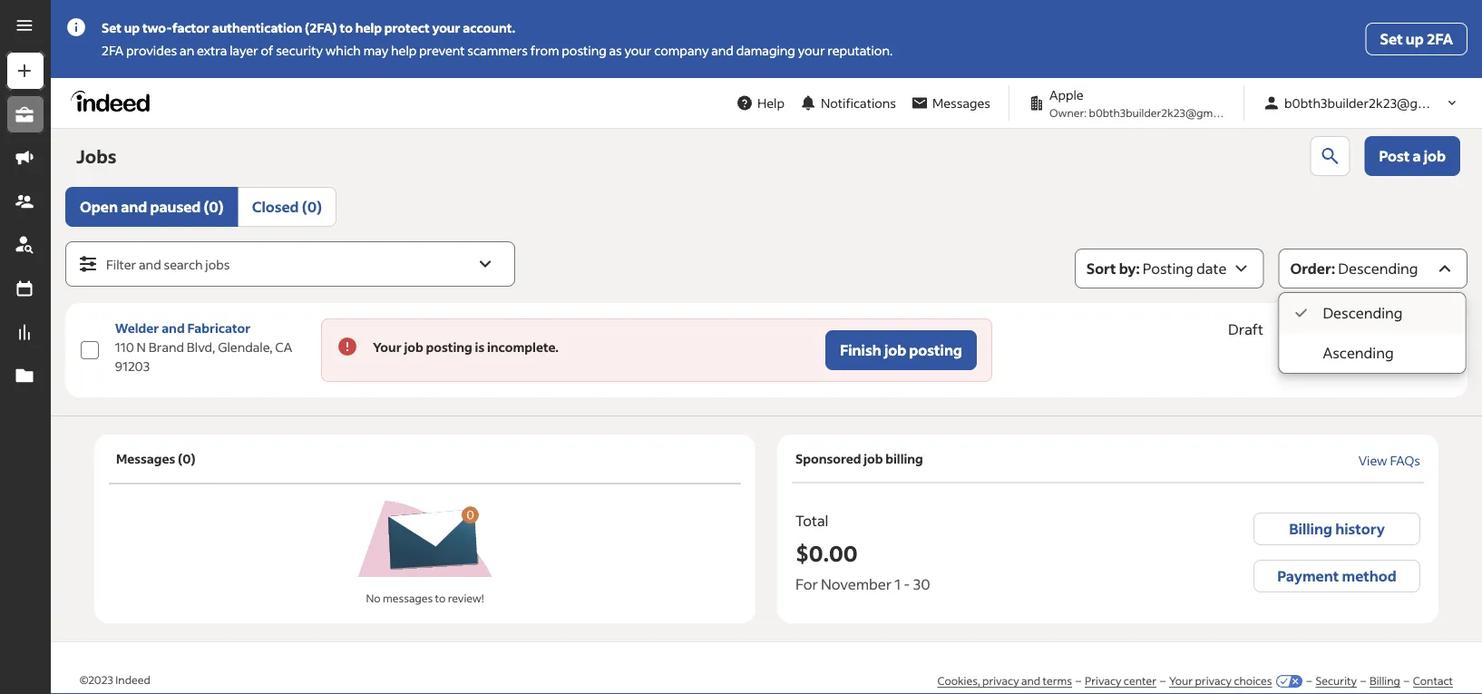 Task type: locate. For each thing, give the bounding box(es) containing it.
©2023
[[80, 673, 113, 687]]

1 privacy from the left
[[983, 674, 1020, 688]]

cookies, privacy and terms link
[[938, 674, 1073, 688]]

up inside set up two-factor authentication (2fa) to help protect your account. 2fa provides an extra layer of security which may help prevent scammers from posting as your company and damaging your reputation.
[[124, 20, 140, 36]]

welder and fabricator link
[[115, 320, 251, 336]]

as
[[609, 42, 622, 59]]

and for filter and search jobs
[[139, 256, 161, 273]]

job for your job posting is incomplete.
[[404, 339, 424, 355]]

0 horizontal spatial privacy
[[983, 674, 1020, 688]]

authentication
[[212, 20, 302, 36]]

– right billing link
[[1405, 674, 1410, 688]]

2 – from the left
[[1161, 674, 1166, 688]]

0 horizontal spatial up
[[124, 20, 140, 36]]

a
[[1414, 147, 1422, 165]]

1 horizontal spatial your
[[1170, 674, 1194, 688]]

$0.00
[[796, 539, 858, 567]]

0 horizontal spatial posting
[[426, 339, 473, 355]]

billing left contact
[[1370, 674, 1401, 688]]

up left two-
[[124, 20, 140, 36]]

help up may
[[355, 20, 382, 36]]

by:
[[1120, 259, 1141, 278]]

billing link
[[1370, 674, 1401, 688]]

1 vertical spatial your
[[1170, 674, 1194, 688]]

posting inside set up two-factor authentication (2fa) to help protect your account. 2fa provides an extra layer of security which may help prevent scammers from posting as your company and damaging your reputation.
[[562, 42, 607, 59]]

view faqs link
[[1359, 452, 1421, 469]]

2 horizontal spatial posting
[[910, 341, 963, 359]]

2 horizontal spatial (0)
[[302, 197, 322, 216]]

messages inside 'messages' link
[[933, 95, 991, 111]]

posting
[[562, 42, 607, 59], [426, 339, 473, 355], [910, 341, 963, 359]]

set up 2fa link
[[1366, 23, 1468, 55]]

order: list box
[[1280, 293, 1466, 373]]

owner:
[[1050, 105, 1087, 119]]

your
[[432, 20, 461, 36], [625, 42, 652, 59], [798, 42, 825, 59]]

posting left as
[[562, 42, 607, 59]]

0 horizontal spatial to
[[340, 20, 353, 36]]

posting right finish
[[910, 341, 963, 359]]

security link
[[1316, 674, 1358, 688]]

center
[[1124, 674, 1157, 688]]

welder and fabricator 110 n brand blvd, glendale, ca 91203
[[115, 320, 292, 374]]

5 – from the left
[[1405, 674, 1410, 688]]

2 horizontal spatial your
[[798, 42, 825, 59]]

set left two-
[[102, 20, 122, 36]]

ca
[[275, 339, 292, 355]]

reputation.
[[828, 42, 893, 59]]

fabricator
[[187, 320, 251, 336]]

1 horizontal spatial 2fa
[[1428, 29, 1454, 48]]

your up prevent
[[432, 20, 461, 36]]

finish job posting button
[[826, 330, 977, 370]]

set inside set up two-factor authentication (2fa) to help protect your account. 2fa provides an extra layer of security which may help prevent scammers from posting as your company and damaging your reputation.
[[102, 20, 122, 36]]

welder
[[115, 320, 159, 336]]

privacy for and
[[983, 674, 1020, 688]]

company
[[655, 42, 709, 59]]

1 horizontal spatial b0bth3builder2k23@gmail.com
[[1285, 95, 1471, 111]]

is
[[475, 339, 485, 355]]

descending
[[1339, 259, 1419, 278], [1324, 304, 1404, 322]]

job for finish job posting
[[885, 341, 907, 359]]

1 horizontal spatial to
[[435, 591, 446, 605]]

your right damaging
[[798, 42, 825, 59]]

messages
[[933, 95, 991, 111], [116, 451, 175, 467]]

filter
[[106, 256, 136, 273]]

1 vertical spatial descending
[[1324, 304, 1404, 322]]

privacy
[[983, 674, 1020, 688], [1196, 674, 1233, 688]]

2 privacy from the left
[[1196, 674, 1233, 688]]

1 horizontal spatial up
[[1407, 29, 1425, 48]]

job right finish
[[885, 341, 907, 359]]

1 horizontal spatial privacy
[[1196, 674, 1233, 688]]

b0bth3builder2k23@gmail.com inside dropdown button
[[1285, 95, 1471, 111]]

privacy right cookies,
[[983, 674, 1020, 688]]

and inside set up two-factor authentication (2fa) to help protect your account. 2fa provides an extra layer of security which may help prevent scammers from posting as your company and damaging your reputation.
[[712, 42, 734, 59]]

messages
[[383, 591, 433, 605]]

2fa
[[1428, 29, 1454, 48], [102, 42, 124, 59]]

menu bar
[[0, 51, 51, 694]]

review!
[[448, 591, 484, 605]]

view
[[1359, 452, 1388, 469]]

posting for finish job posting
[[910, 341, 963, 359]]

cookies,
[[938, 674, 981, 688]]

open
[[80, 197, 118, 216]]

open and paused (0)
[[80, 197, 224, 216]]

and right "company"
[[712, 42, 734, 59]]

job inside button
[[885, 341, 907, 359]]

descending up descending option
[[1339, 259, 1419, 278]]

0 vertical spatial to
[[340, 20, 353, 36]]

and left terms
[[1022, 674, 1041, 688]]

1 vertical spatial billing
[[1370, 674, 1401, 688]]

privacy left choices
[[1196, 674, 1233, 688]]

0 horizontal spatial messages
[[116, 451, 175, 467]]

post a job link
[[1365, 136, 1461, 176]]

and right filter
[[139, 256, 161, 273]]

1 horizontal spatial set
[[1381, 29, 1404, 48]]

privacy for choices
[[1196, 674, 1233, 688]]

0 horizontal spatial 2fa
[[102, 42, 124, 59]]

search
[[164, 256, 203, 273]]

messages (0)
[[116, 451, 196, 467]]

your inside finish job posting group
[[373, 339, 402, 355]]

payment
[[1278, 567, 1340, 585]]

– right the center
[[1161, 674, 1166, 688]]

sponsored job billing
[[796, 450, 924, 466]]

apple owner: b0bth3builder2k23@gmail.com
[[1050, 87, 1249, 119]]

messages for messages
[[933, 95, 991, 111]]

billing
[[1290, 520, 1333, 538], [1370, 674, 1401, 688]]

and right open
[[121, 197, 147, 216]]

incomplete.
[[487, 339, 559, 355]]

your right as
[[625, 42, 652, 59]]

and
[[712, 42, 734, 59], [121, 197, 147, 216], [139, 256, 161, 273], [162, 320, 185, 336], [1022, 674, 1041, 688]]

messages for messages (0)
[[116, 451, 175, 467]]

filter and search jobs element
[[66, 242, 515, 286]]

closed
[[252, 197, 299, 216]]

b0bth3builder2k23@gmail.com inside apple owner: b0bth3builder2k23@gmail.com
[[1090, 105, 1249, 119]]

draft
[[1229, 320, 1264, 339]]

0 horizontal spatial (0)
[[178, 451, 196, 467]]

paused
[[150, 197, 201, 216]]

0 vertical spatial messages
[[933, 95, 991, 111]]

billing up "payment"
[[1290, 520, 1333, 538]]

1 vertical spatial help
[[391, 42, 417, 59]]

1 horizontal spatial messages
[[933, 95, 991, 111]]

– left billing link
[[1361, 674, 1367, 688]]

posting left is
[[426, 339, 473, 355]]

history
[[1336, 520, 1386, 538]]

help down protect
[[391, 42, 417, 59]]

order: descending
[[1291, 259, 1419, 278]]

0 horizontal spatial your
[[373, 339, 402, 355]]

and for welder and fabricator 110 n brand blvd, glendale, ca 91203
[[162, 320, 185, 336]]

security
[[1316, 674, 1358, 688]]

0 vertical spatial billing
[[1290, 520, 1333, 538]]

no
[[366, 591, 381, 605]]

glendale,
[[218, 339, 273, 355]]

up up b0bth3builder2k23@gmail.com dropdown button
[[1407, 29, 1425, 48]]

n
[[137, 339, 146, 355]]

your
[[373, 339, 402, 355], [1170, 674, 1194, 688]]

to up which
[[340, 20, 353, 36]]

contact
[[1414, 674, 1454, 688]]

security
[[276, 42, 323, 59]]

– right terms
[[1076, 674, 1082, 688]]

(2fa)
[[305, 20, 337, 36]]

notifications button
[[792, 83, 904, 123]]

0 horizontal spatial set
[[102, 20, 122, 36]]

up
[[124, 20, 140, 36], [1407, 29, 1425, 48]]

damaging
[[737, 42, 796, 59]]

0 vertical spatial your
[[373, 339, 402, 355]]

indeed
[[116, 673, 150, 687]]

job left billing
[[864, 450, 884, 466]]

– left security link
[[1307, 674, 1313, 688]]

from
[[531, 42, 560, 59]]

job
[[1425, 147, 1447, 165], [404, 339, 424, 355], [885, 341, 907, 359], [864, 450, 884, 466]]

descending up 'ascending'
[[1324, 304, 1404, 322]]

0 horizontal spatial help
[[355, 20, 382, 36]]

which
[[326, 42, 361, 59]]

2fa inside set up two-factor authentication (2fa) to help protect your account. 2fa provides an extra layer of security which may help prevent scammers from posting as your company and damaging your reputation.
[[102, 42, 124, 59]]

may
[[364, 42, 389, 59]]

and up brand
[[162, 320, 185, 336]]

closed (0)
[[252, 197, 322, 216]]

0 horizontal spatial b0bth3builder2k23@gmail.com
[[1090, 105, 1249, 119]]

your for your privacy choices
[[1170, 674, 1194, 688]]

posting inside "finish job posting" button
[[910, 341, 963, 359]]

set
[[102, 20, 122, 36], [1381, 29, 1404, 48]]

of
[[261, 42, 274, 59]]

–
[[1076, 674, 1082, 688], [1161, 674, 1166, 688], [1307, 674, 1313, 688], [1361, 674, 1367, 688], [1405, 674, 1410, 688]]

set up b0bth3builder2k23@gmail.com dropdown button
[[1381, 29, 1404, 48]]

job left is
[[404, 339, 424, 355]]

and inside welder and fabricator 110 n brand blvd, glendale, ca 91203
[[162, 320, 185, 336]]

job right "a"
[[1425, 147, 1447, 165]]

to left review!
[[435, 591, 446, 605]]

finish
[[840, 341, 882, 359]]

1 vertical spatial messages
[[116, 451, 175, 467]]

(0)
[[204, 197, 224, 216], [302, 197, 322, 216], [178, 451, 196, 467]]

1 horizontal spatial help
[[391, 42, 417, 59]]

for
[[796, 575, 818, 594]]

1 horizontal spatial posting
[[562, 42, 607, 59]]

layer
[[230, 42, 258, 59]]

to inside set up two-factor authentication (2fa) to help protect your account. 2fa provides an extra layer of security which may help prevent scammers from posting as your company and damaging your reputation.
[[340, 20, 353, 36]]

privacy
[[1085, 674, 1122, 688]]



Task type: describe. For each thing, give the bounding box(es) containing it.
view faqs
[[1359, 452, 1421, 469]]

and for open and paused (0)
[[121, 197, 147, 216]]

help button
[[729, 86, 792, 120]]

110
[[115, 339, 134, 355]]

up for 2fa
[[1407, 29, 1425, 48]]

post
[[1380, 147, 1411, 165]]

1 vertical spatial to
[[435, 591, 446, 605]]

scammers
[[468, 42, 528, 59]]

your for your job posting is incomplete.
[[373, 339, 402, 355]]

billing history
[[1290, 520, 1386, 538]]

set for set up two-factor authentication (2fa) to help protect your account. 2fa provides an extra layer of security which may help prevent scammers from posting as your company and damaging your reputation.
[[102, 20, 122, 36]]

sort by: posting date
[[1087, 259, 1227, 278]]

4 – from the left
[[1361, 674, 1367, 688]]

91203
[[115, 358, 150, 374]]

posting for your job posting is incomplete.
[[426, 339, 473, 355]]

b0bth3builder2k23@gmail.com button
[[1256, 86, 1471, 120]]

job title and location element
[[115, 319, 306, 376]]

set up two-factor authentication (2fa) to help protect your account. 2fa provides an extra layer of security which may help prevent scammers from posting as your company and damaging your reputation.
[[102, 20, 893, 59]]

up for two-
[[124, 20, 140, 36]]

method
[[1343, 567, 1397, 585]]

factor
[[172, 20, 210, 36]]

apple owner: b0bth3builder2k23@gmail.com element
[[1021, 85, 1249, 121]]

1 horizontal spatial billing
[[1370, 674, 1401, 688]]

billing history link
[[1254, 513, 1421, 545]]

terms
[[1043, 674, 1073, 688]]

total
[[796, 511, 829, 530]]

job for sponsored job billing
[[864, 450, 884, 466]]

©2023 indeed
[[80, 673, 150, 687]]

sponsored
[[796, 450, 862, 466]]

set for set up 2fa
[[1381, 29, 1404, 48]]

post a job
[[1380, 147, 1447, 165]]

your privacy choices link
[[1170, 674, 1273, 688]]

0 horizontal spatial billing
[[1290, 520, 1333, 538]]

prevent
[[419, 42, 465, 59]]

cookies, privacy and terms – privacy center –
[[938, 674, 1166, 688]]

3 – from the left
[[1307, 674, 1313, 688]]

total $0.00 for november 1 - 30
[[796, 511, 931, 594]]

0 horizontal spatial your
[[432, 20, 461, 36]]

1 horizontal spatial your
[[625, 42, 652, 59]]

extra
[[197, 42, 227, 59]]

ascending
[[1324, 344, 1395, 362]]

security – billing – contact
[[1316, 674, 1454, 688]]

privacy center link
[[1085, 674, 1157, 688]]

1 – from the left
[[1076, 674, 1082, 688]]

choices
[[1235, 674, 1273, 688]]

date
[[1197, 259, 1227, 278]]

0 vertical spatial help
[[355, 20, 382, 36]]

30
[[914, 575, 931, 594]]

0 vertical spatial descending
[[1339, 259, 1419, 278]]

1 horizontal spatial (0)
[[204, 197, 224, 216]]

posting
[[1143, 259, 1194, 278]]

set up 2fa
[[1381, 29, 1454, 48]]

search candidates image
[[1320, 145, 1342, 167]]

your job posting is incomplete.
[[373, 339, 559, 355]]

two-
[[142, 20, 172, 36]]

provides
[[126, 42, 177, 59]]

expand advanced search image
[[475, 253, 496, 275]]

protect
[[385, 20, 430, 36]]

help
[[758, 95, 785, 111]]

account.
[[463, 20, 516, 36]]

apple
[[1050, 87, 1084, 103]]

-
[[904, 575, 911, 594]]

blvd,
[[187, 339, 215, 355]]

november
[[821, 575, 892, 594]]

finish job posting group
[[321, 319, 993, 382]]

sort
[[1087, 259, 1117, 278]]

your privacy choices
[[1170, 674, 1273, 688]]

Select job checkbox
[[81, 341, 99, 359]]

filter and search jobs
[[106, 256, 230, 273]]

no messages to review!
[[366, 591, 484, 605]]

descending inside option
[[1324, 304, 1404, 322]]

jobs
[[205, 256, 230, 273]]

finish job posting
[[840, 341, 963, 359]]

(0) for closed (0)
[[302, 197, 322, 216]]

billing
[[886, 450, 924, 466]]

jobs
[[76, 144, 116, 168]]

1
[[895, 575, 901, 594]]

indeed home image
[[71, 90, 158, 112]]

messages link
[[904, 86, 998, 120]]

descending option
[[1280, 293, 1466, 333]]

order:
[[1291, 259, 1336, 278]]

contact link
[[1414, 674, 1454, 688]]

(0) for messages (0)
[[178, 451, 196, 467]]

payment method
[[1278, 567, 1397, 585]]



Task type: vqa. For each thing, say whether or not it's contained in the screenshot.
Welder and Fabricator LINK
yes



